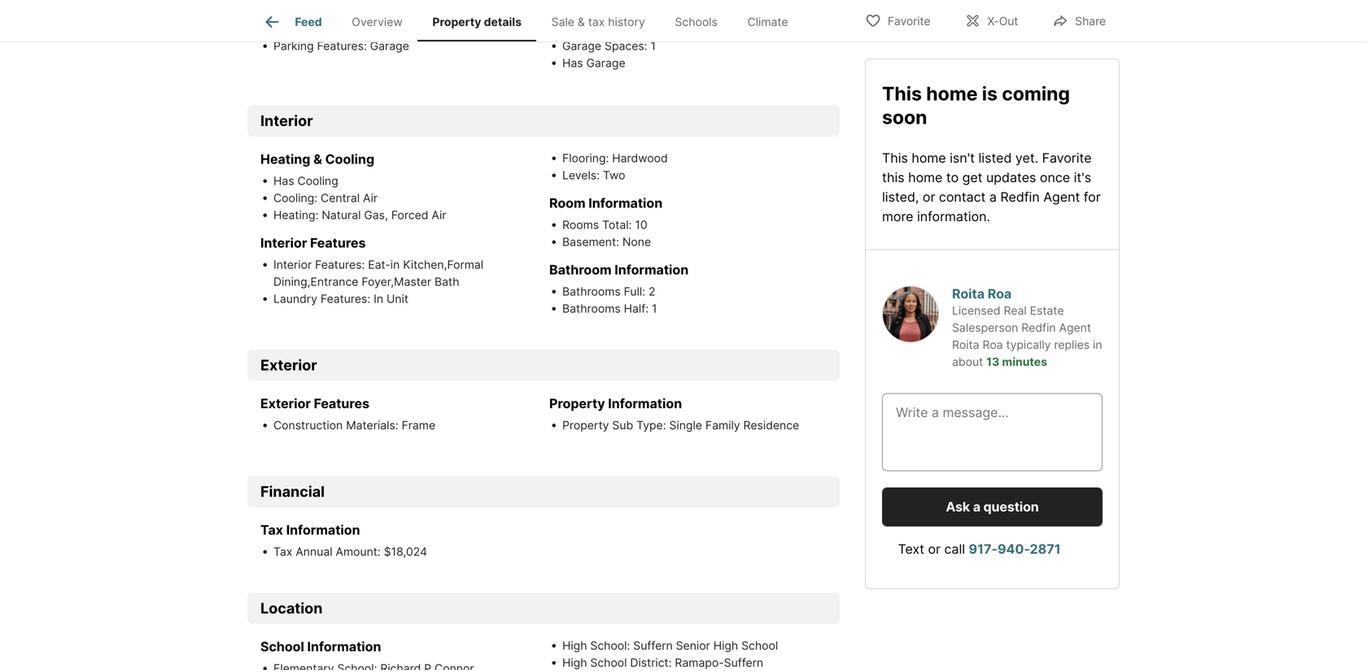 Task type: describe. For each thing, give the bounding box(es) containing it.
1 horizontal spatial school
[[591, 656, 627, 670]]

room information rooms total: 10 basement: none
[[550, 195, 663, 249]]

10
[[635, 218, 648, 232]]

x-
[[988, 14, 1000, 28]]

licensed
[[953, 304, 1001, 318]]

features: for laundry
[[321, 292, 371, 306]]

ask a question
[[946, 500, 1039, 515]]

exterior for exterior features construction materials: frame
[[261, 396, 311, 412]]

replies
[[1055, 338, 1090, 352]]

share button
[[1039, 4, 1120, 37]]

half:
[[624, 302, 649, 316]]

garage inside parking information parking features: garage
[[370, 39, 409, 53]]

$18,024
[[384, 545, 427, 559]]

typically
[[1007, 338, 1052, 352]]

roita for roita roa typically replies in about
[[953, 338, 980, 352]]

question
[[984, 500, 1039, 515]]

information for bathroom
[[615, 262, 689, 278]]

district:
[[631, 656, 672, 670]]

estate
[[1031, 304, 1065, 318]]

room
[[550, 195, 586, 211]]

information for parking
[[312, 16, 386, 32]]

1 vertical spatial cooling
[[298, 174, 339, 188]]

minutes
[[1003, 355, 1048, 369]]

exterior features construction materials: frame
[[261, 396, 436, 433]]

roa for roita roa licensed real estate salesperson redfin agent
[[988, 286, 1012, 302]]

feed
[[295, 15, 322, 29]]

schools tab
[[660, 2, 733, 42]]

redfin inside roita roa licensed real estate salesperson redfin agent
[[1022, 321, 1057, 335]]

x-out button
[[951, 4, 1033, 37]]

central
[[321, 191, 360, 205]]

bathroom information bathrooms full: 2 bathrooms half: 1
[[550, 262, 689, 316]]

details
[[484, 15, 522, 29]]

eat-in kitchen,formal dining,entrance foyer,master bath
[[274, 258, 484, 289]]

0 horizontal spatial suffern
[[634, 639, 673, 653]]

has inside garage information garage spaces: 1 has garage
[[563, 56, 583, 70]]

this home is coming soon
[[883, 82, 1071, 128]]

interior for interior
[[261, 112, 313, 130]]

for
[[1084, 189, 1101, 205]]

natural
[[322, 208, 361, 222]]

forced
[[392, 208, 429, 222]]

heating
[[261, 151, 311, 167]]

garage information garage spaces: 1 has garage
[[550, 16, 673, 70]]

exterior for exterior
[[261, 356, 317, 374]]

history
[[608, 15, 646, 29]]

licensed real estate salesperson redfin agentroita roa image
[[883, 286, 940, 343]]

ask a question button
[[883, 488, 1103, 527]]

ramapo-
[[675, 656, 724, 670]]

flooring:
[[563, 151, 609, 165]]

1 bathrooms from the top
[[563, 285, 621, 299]]

schools
[[675, 15, 718, 29]]

this
[[883, 170, 905, 186]]

favorite button
[[852, 4, 945, 37]]

2871
[[1030, 542, 1061, 558]]

real
[[1004, 304, 1027, 318]]

two
[[603, 168, 626, 182]]

agent for more information.
[[883, 189, 1101, 225]]

2 vertical spatial home
[[909, 170, 943, 186]]

flooring: hardwood levels: two
[[563, 151, 668, 182]]

spaces:
[[605, 39, 648, 53]]

once
[[1041, 170, 1071, 186]]

0 vertical spatial cooling
[[325, 151, 375, 167]]

family
[[706, 419, 741, 433]]

out
[[1000, 14, 1019, 28]]

listed
[[979, 150, 1012, 166]]

basement:
[[563, 235, 620, 249]]

heating:
[[274, 208, 319, 222]]

has inside heating & cooling has cooling cooling: central air heating: natural gas, forced air
[[274, 174, 294, 188]]

none
[[623, 235, 651, 249]]

interior features:
[[274, 258, 368, 272]]

overview
[[352, 15, 403, 29]]

full:
[[624, 285, 646, 299]]

is
[[983, 82, 998, 105]]

high left school: on the left of page
[[563, 639, 587, 653]]

roita roa licensed real estate salesperson redfin agent
[[953, 286, 1092, 335]]

0 vertical spatial parking
[[261, 16, 309, 32]]

1 inside the bathroom information bathrooms full: 2 bathrooms half: 1
[[652, 302, 658, 316]]

redfin inside this home isn't listed yet. favorite this home to get updates once it's listed, or contact a redfin
[[1001, 189, 1040, 205]]

roita for roita roa licensed real estate salesperson redfin agent
[[953, 286, 985, 302]]

dining,entrance
[[274, 275, 359, 289]]

financial
[[261, 483, 325, 501]]

construction
[[274, 419, 343, 433]]

high up ramapo-
[[714, 639, 739, 653]]

annual
[[296, 545, 333, 559]]

location
[[261, 600, 323, 618]]

bathroom
[[550, 262, 612, 278]]

sale
[[552, 15, 575, 29]]

sale & tax history tab
[[537, 2, 660, 42]]

features: for interior
[[315, 258, 365, 272]]

features for exterior
[[314, 396, 370, 412]]

eat-
[[368, 258, 391, 272]]

sub
[[613, 419, 634, 433]]

contact
[[940, 189, 986, 205]]

roa for roita roa typically replies in about
[[983, 338, 1004, 352]]

parking information parking features: garage
[[261, 16, 409, 53]]

kitchen,formal
[[403, 258, 484, 272]]

text or call 917-940-2871
[[898, 542, 1061, 558]]

2 vertical spatial property
[[563, 419, 609, 433]]

property for information
[[550, 396, 605, 412]]

type:
[[637, 419, 666, 433]]

listed,
[[883, 189, 920, 205]]

interior for interior features
[[261, 235, 307, 251]]



Task type: locate. For each thing, give the bounding box(es) containing it.
tax down 'financial'
[[261, 523, 283, 538]]

0 vertical spatial features:
[[317, 39, 367, 53]]

0 vertical spatial this
[[883, 82, 922, 105]]

home left isn't
[[912, 150, 947, 166]]

features up interior features:
[[310, 235, 366, 251]]

has up the cooling:
[[274, 174, 294, 188]]

agent inside agent for more information.
[[1044, 189, 1081, 205]]

0 vertical spatial home
[[927, 82, 978, 105]]

agent down once
[[1044, 189, 1081, 205]]

home left to
[[909, 170, 943, 186]]

2 bathrooms from the top
[[563, 302, 621, 316]]

high left district:
[[563, 656, 587, 670]]

1 inside garage information garage spaces: 1 has garage
[[651, 39, 656, 53]]

0 horizontal spatial school
[[261, 639, 304, 655]]

isn't
[[950, 150, 975, 166]]

frame
[[402, 419, 436, 433]]

0 horizontal spatial &
[[314, 151, 322, 167]]

roa up 13
[[983, 338, 1004, 352]]

features: inside parking information parking features: garage
[[317, 39, 367, 53]]

home
[[927, 82, 978, 105], [912, 150, 947, 166], [909, 170, 943, 186]]

parking
[[261, 16, 309, 32], [274, 39, 314, 53]]

information inside room information rooms total: 10 basement: none
[[589, 195, 663, 211]]

this for this home isn't listed yet. favorite this home to get updates once it's listed, or contact a redfin
[[883, 150, 909, 166]]

air up gas,
[[363, 191, 378, 205]]

1 horizontal spatial a
[[990, 189, 997, 205]]

0 vertical spatial roita
[[953, 286, 985, 302]]

roa up real
[[988, 286, 1012, 302]]

favorite
[[888, 14, 931, 28], [1043, 150, 1092, 166]]

0 vertical spatial a
[[990, 189, 997, 205]]

property inside tab
[[433, 15, 482, 29]]

2 exterior from the top
[[261, 396, 311, 412]]

share
[[1076, 14, 1107, 28]]

property for details
[[433, 15, 482, 29]]

exterior inside exterior features construction materials: frame
[[261, 396, 311, 412]]

1 vertical spatial air
[[432, 208, 447, 222]]

information for property
[[608, 396, 682, 412]]

levels:
[[563, 168, 600, 182]]

& for heating
[[314, 151, 322, 167]]

information inside garage information garage spaces: 1 has garage
[[599, 16, 673, 32]]

or left call
[[929, 542, 941, 558]]

has down sale
[[563, 56, 583, 70]]

1 vertical spatial tax
[[274, 545, 293, 559]]

0 vertical spatial or
[[923, 189, 936, 205]]

1 horizontal spatial in
[[1094, 338, 1103, 352]]

2
[[649, 285, 656, 299]]

features up materials:
[[314, 396, 370, 412]]

get
[[963, 170, 983, 186]]

rooms
[[563, 218, 599, 232]]

& for sale
[[578, 15, 585, 29]]

garage
[[550, 16, 596, 32], [370, 39, 409, 53], [563, 39, 602, 53], [587, 56, 626, 70]]

property information property sub type: single family residence
[[550, 396, 800, 433]]

it's
[[1074, 170, 1092, 186]]

1 vertical spatial features:
[[315, 258, 365, 272]]

a right ask
[[974, 500, 981, 515]]

tax left annual
[[274, 545, 293, 559]]

0 vertical spatial air
[[363, 191, 378, 205]]

overview tab
[[337, 2, 418, 42]]

this inside this home isn't listed yet. favorite this home to get updates once it's listed, or contact a redfin
[[883, 150, 909, 166]]

features: up dining,entrance
[[315, 258, 365, 272]]

yet.
[[1016, 150, 1039, 166]]

salesperson
[[953, 321, 1019, 335]]

cooling
[[325, 151, 375, 167], [298, 174, 339, 188]]

1 vertical spatial home
[[912, 150, 947, 166]]

interior up heating
[[261, 112, 313, 130]]

favorite inside this home isn't listed yet. favorite this home to get updates once it's listed, or contact a redfin
[[1043, 150, 1092, 166]]

single
[[670, 419, 703, 433]]

property details tab
[[418, 2, 537, 42]]

interior up dining,entrance
[[274, 258, 312, 272]]

1 vertical spatial interior
[[261, 235, 307, 251]]

917-940-2871 link
[[969, 542, 1061, 558]]

0 vertical spatial in
[[391, 258, 400, 272]]

this home isn't listed yet. favorite this home to get updates once it's listed, or contact a redfin
[[883, 150, 1092, 205]]

1 vertical spatial a
[[974, 500, 981, 515]]

unit
[[387, 292, 409, 306]]

0 horizontal spatial favorite
[[888, 14, 931, 28]]

x-out
[[988, 14, 1019, 28]]

coming
[[1003, 82, 1071, 105]]

school
[[261, 639, 304, 655], [742, 639, 779, 653], [591, 656, 627, 670]]

roa inside roita roa typically replies in about
[[983, 338, 1004, 352]]

information inside property information property sub type: single family residence
[[608, 396, 682, 412]]

school down location
[[261, 639, 304, 655]]

interior
[[261, 112, 313, 130], [261, 235, 307, 251], [274, 258, 312, 272]]

redfin down updates on the right
[[1001, 189, 1040, 205]]

0 vertical spatial has
[[563, 56, 583, 70]]

or right listed,
[[923, 189, 936, 205]]

0 vertical spatial tax
[[261, 523, 283, 538]]

information inside parking information parking features: garage
[[312, 16, 386, 32]]

13 minutes
[[987, 355, 1048, 369]]

0 horizontal spatial has
[[274, 174, 294, 188]]

or inside this home isn't listed yet. favorite this home to get updates once it's listed, or contact a redfin
[[923, 189, 936, 205]]

air right forced
[[432, 208, 447, 222]]

1 vertical spatial property
[[550, 396, 605, 412]]

home left is at the right top of page
[[927, 82, 978, 105]]

1 vertical spatial suffern
[[724, 656, 764, 670]]

Write a message... text field
[[896, 403, 1089, 462]]

1 horizontal spatial has
[[563, 56, 583, 70]]

to
[[947, 170, 959, 186]]

information
[[312, 16, 386, 32], [599, 16, 673, 32], [589, 195, 663, 211], [615, 262, 689, 278], [608, 396, 682, 412], [286, 523, 360, 538], [307, 639, 381, 655]]

features: left in in the top of the page
[[321, 292, 371, 306]]

agent inside roita roa licensed real estate salesperson redfin agent
[[1060, 321, 1092, 335]]

a inside button
[[974, 500, 981, 515]]

home for is
[[927, 82, 978, 105]]

0 vertical spatial agent
[[1044, 189, 1081, 205]]

in inside roita roa typically replies in about
[[1094, 338, 1103, 352]]

1 vertical spatial redfin
[[1022, 321, 1057, 335]]

0 horizontal spatial in
[[391, 258, 400, 272]]

1 vertical spatial bathrooms
[[563, 302, 621, 316]]

sale & tax history
[[552, 15, 646, 29]]

0 vertical spatial roa
[[988, 286, 1012, 302]]

features inside exterior features construction materials: frame
[[314, 396, 370, 412]]

information.
[[918, 209, 991, 225]]

amount:
[[336, 545, 381, 559]]

1 vertical spatial roa
[[983, 338, 1004, 352]]

senior
[[676, 639, 711, 653]]

0 vertical spatial exterior
[[261, 356, 317, 374]]

about
[[953, 355, 984, 369]]

suffern
[[634, 639, 673, 653], [724, 656, 764, 670]]

total:
[[603, 218, 632, 232]]

information for school
[[307, 639, 381, 655]]

a inside this home isn't listed yet. favorite this home to get updates once it's listed, or contact a redfin
[[990, 189, 997, 205]]

interior features
[[261, 235, 366, 251]]

roa
[[988, 286, 1012, 302], [983, 338, 1004, 352]]

1 right spaces:
[[651, 39, 656, 53]]

home for isn't
[[912, 150, 947, 166]]

1 this from the top
[[883, 82, 922, 105]]

0 vertical spatial suffern
[[634, 639, 673, 653]]

home inside this home is coming soon
[[927, 82, 978, 105]]

property details
[[433, 15, 522, 29]]

1 exterior from the top
[[261, 356, 317, 374]]

text
[[898, 542, 925, 558]]

1 vertical spatial 1
[[652, 302, 658, 316]]

feed link
[[262, 12, 322, 32]]

hardwood
[[613, 151, 668, 165]]

school down school: on the left of page
[[591, 656, 627, 670]]

information for tax
[[286, 523, 360, 538]]

redfin down estate
[[1022, 321, 1057, 335]]

2 roita from the top
[[953, 338, 980, 352]]

this up soon
[[883, 82, 922, 105]]

0 vertical spatial favorite
[[888, 14, 931, 28]]

2 horizontal spatial school
[[742, 639, 779, 653]]

& inside tab
[[578, 15, 585, 29]]

roita up about
[[953, 338, 980, 352]]

0 vertical spatial &
[[578, 15, 585, 29]]

13
[[987, 355, 1000, 369]]

school right senior
[[742, 639, 779, 653]]

cooling:
[[274, 191, 318, 205]]

1 vertical spatial in
[[1094, 338, 1103, 352]]

laundry
[[274, 292, 318, 306]]

917-
[[969, 542, 998, 558]]

heating & cooling has cooling cooling: central air heating: natural gas, forced air
[[261, 151, 447, 222]]

roita roa link
[[953, 286, 1012, 302]]

1 vertical spatial features
[[314, 396, 370, 412]]

1 vertical spatial &
[[314, 151, 322, 167]]

in right replies on the bottom of page
[[1094, 338, 1103, 352]]

information for room
[[589, 195, 663, 211]]

1 vertical spatial exterior
[[261, 396, 311, 412]]

1 vertical spatial favorite
[[1043, 150, 1092, 166]]

roita up licensed on the top
[[953, 286, 985, 302]]

this for this home is coming soon
[[883, 82, 922, 105]]

1 down 2
[[652, 302, 658, 316]]

1 vertical spatial has
[[274, 174, 294, 188]]

0 vertical spatial interior
[[261, 112, 313, 130]]

& right heating
[[314, 151, 322, 167]]

0 vertical spatial features
[[310, 235, 366, 251]]

tab list containing feed
[[248, 0, 817, 42]]

ask
[[946, 500, 971, 515]]

& inside heating & cooling has cooling cooling: central air heating: natural gas, forced air
[[314, 151, 322, 167]]

climate tab
[[733, 2, 804, 42]]

1 horizontal spatial favorite
[[1043, 150, 1092, 166]]

school:
[[591, 639, 630, 653]]

agent
[[1044, 189, 1081, 205], [1060, 321, 1092, 335]]

1 horizontal spatial suffern
[[724, 656, 764, 670]]

940-
[[998, 542, 1030, 558]]

1 vertical spatial this
[[883, 150, 909, 166]]

interior down heating:
[[261, 235, 307, 251]]

soon
[[883, 106, 928, 128]]

roa inside roita roa licensed real estate salesperson redfin agent
[[988, 286, 1012, 302]]

2 vertical spatial interior
[[274, 258, 312, 272]]

1 horizontal spatial &
[[578, 15, 585, 29]]

tax information tax annual amount: $18,024
[[261, 523, 427, 559]]

favorite inside button
[[888, 14, 931, 28]]

in inside the eat-in kitchen,formal dining,entrance foyer,master bath
[[391, 258, 400, 272]]

climate
[[748, 15, 789, 29]]

features for interior
[[310, 235, 366, 251]]

1 roita from the top
[[953, 286, 985, 302]]

1 vertical spatial agent
[[1060, 321, 1092, 335]]

in up "foyer,master"
[[391, 258, 400, 272]]

features: down "feed" on the top left of the page
[[317, 39, 367, 53]]

0 vertical spatial property
[[433, 15, 482, 29]]

laundry features: in unit
[[274, 292, 409, 306]]

1 horizontal spatial air
[[432, 208, 447, 222]]

features:
[[317, 39, 367, 53], [315, 258, 365, 272], [321, 292, 371, 306]]

foyer,master
[[362, 275, 432, 289]]

bathrooms
[[563, 285, 621, 299], [563, 302, 621, 316]]

0 vertical spatial bathrooms
[[563, 285, 621, 299]]

this up this
[[883, 150, 909, 166]]

2 this from the top
[[883, 150, 909, 166]]

information inside the bathroom information bathrooms full: 2 bathrooms half: 1
[[615, 262, 689, 278]]

or
[[923, 189, 936, 205], [929, 542, 941, 558]]

bath
[[435, 275, 460, 289]]

information inside tax information tax annual amount: $18,024
[[286, 523, 360, 538]]

& left tax
[[578, 15, 585, 29]]

school information
[[261, 639, 381, 655]]

roita inside roita roa licensed real estate salesperson redfin agent
[[953, 286, 985, 302]]

0 horizontal spatial a
[[974, 500, 981, 515]]

roita roa typically replies in about
[[953, 338, 1103, 369]]

interior for interior features:
[[274, 258, 312, 272]]

2 vertical spatial features:
[[321, 292, 371, 306]]

roita inside roita roa typically replies in about
[[953, 338, 980, 352]]

gas,
[[364, 208, 388, 222]]

1 vertical spatial parking
[[274, 39, 314, 53]]

a down updates on the right
[[990, 189, 997, 205]]

0 vertical spatial redfin
[[1001, 189, 1040, 205]]

0 horizontal spatial air
[[363, 191, 378, 205]]

0 vertical spatial 1
[[651, 39, 656, 53]]

has
[[563, 56, 583, 70], [274, 174, 294, 188]]

1 vertical spatial or
[[929, 542, 941, 558]]

information for garage
[[599, 16, 673, 32]]

agent up replies on the bottom of page
[[1060, 321, 1092, 335]]

this inside this home is coming soon
[[883, 82, 922, 105]]

roita
[[953, 286, 985, 302], [953, 338, 980, 352]]

tab list
[[248, 0, 817, 42]]

1 vertical spatial roita
[[953, 338, 980, 352]]



Task type: vqa. For each thing, say whether or not it's contained in the screenshot.
x-out button
yes



